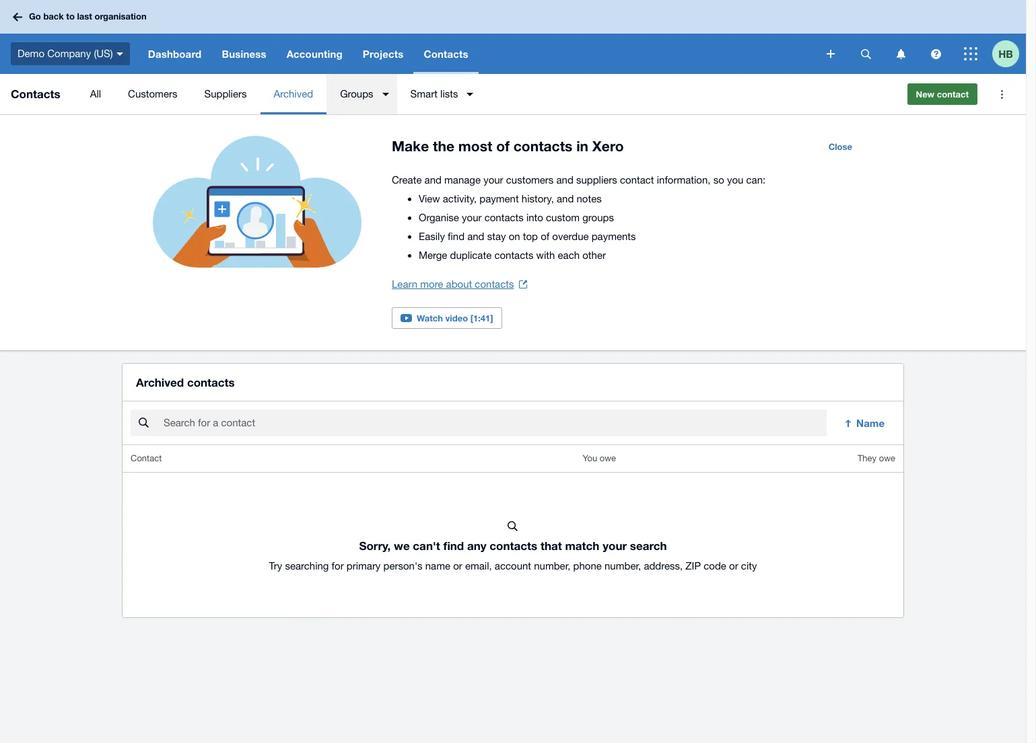 Task type: vqa. For each thing, say whether or not it's contained in the screenshot.
130.00
no



Task type: locate. For each thing, give the bounding box(es) containing it.
your right match
[[603, 539, 627, 554]]

contact inside button
[[937, 89, 969, 100]]

0 vertical spatial your
[[483, 174, 503, 186]]

banner
[[0, 0, 1026, 74]]

can't
[[413, 539, 440, 554]]

or left the city
[[729, 561, 738, 572]]

your
[[483, 174, 503, 186], [462, 212, 482, 224], [603, 539, 627, 554]]

svg image
[[13, 12, 22, 21], [931, 49, 941, 59], [827, 50, 835, 58]]

learn more about contacts
[[392, 279, 514, 290]]

the
[[433, 138, 454, 155]]

1 vertical spatial your
[[462, 212, 482, 224]]

organisation
[[95, 11, 147, 22]]

0 vertical spatial contact
[[937, 89, 969, 100]]

or
[[453, 561, 462, 572], [729, 561, 738, 572]]

person's
[[383, 561, 423, 572]]

2 owe from the left
[[879, 454, 895, 464]]

0 vertical spatial contacts
[[424, 48, 468, 60]]

all
[[90, 88, 101, 100]]

2 or from the left
[[729, 561, 738, 572]]

make the most of contacts in xero
[[392, 138, 624, 155]]

of
[[496, 138, 510, 155], [541, 231, 549, 242]]

city
[[741, 561, 757, 572]]

organise your contacts into custom groups
[[419, 212, 614, 224]]

your down activity, on the left of the page
[[462, 212, 482, 224]]

1 horizontal spatial of
[[541, 231, 549, 242]]

0 vertical spatial find
[[448, 231, 465, 242]]

navigation containing dashboard
[[138, 34, 817, 74]]

0 vertical spatial archived
[[274, 88, 313, 100]]

contact right suppliers
[[620, 174, 654, 186]]

duplicate
[[450, 250, 492, 261]]

0 horizontal spatial your
[[462, 212, 482, 224]]

archived contacts
[[136, 376, 235, 390]]

searching
[[285, 561, 329, 572]]

1 vertical spatial of
[[541, 231, 549, 242]]

0 horizontal spatial contacts
[[11, 87, 60, 101]]

about
[[446, 279, 472, 290]]

groups button
[[327, 74, 397, 114]]

number, down that
[[534, 561, 571, 572]]

archived inside button
[[274, 88, 313, 100]]

1 horizontal spatial owe
[[879, 454, 895, 464]]

1 horizontal spatial contact
[[937, 89, 969, 100]]

easily find and stay on top of overdue payments
[[419, 231, 636, 242]]

view
[[419, 193, 440, 205]]

demo
[[18, 48, 44, 59]]

manage
[[444, 174, 481, 186]]

1 vertical spatial archived
[[136, 376, 184, 390]]

your up the "payment" at the top of the page
[[483, 174, 503, 186]]

actions menu image
[[988, 81, 1015, 108]]

svg image
[[964, 47, 978, 61], [861, 49, 871, 59], [896, 49, 905, 59], [116, 52, 123, 56]]

1 horizontal spatial number,
[[605, 561, 641, 572]]

or right name
[[453, 561, 462, 572]]

owe
[[600, 454, 616, 464], [879, 454, 895, 464]]

contacts inside contact list table element
[[490, 539, 537, 554]]

watch video [1:41]
[[417, 313, 493, 324]]

contacts button
[[414, 34, 478, 74]]

of right most
[[496, 138, 510, 155]]

payment
[[480, 193, 519, 205]]

number,
[[534, 561, 571, 572], [605, 561, 641, 572]]

1 horizontal spatial or
[[729, 561, 738, 572]]

1 owe from the left
[[600, 454, 616, 464]]

0 horizontal spatial of
[[496, 138, 510, 155]]

0 horizontal spatial number,
[[534, 561, 571, 572]]

go
[[29, 11, 41, 22]]

find
[[448, 231, 465, 242], [443, 539, 464, 554]]

contact list table element
[[123, 446, 903, 618]]

customers button
[[115, 74, 191, 114]]

2 horizontal spatial svg image
[[931, 49, 941, 59]]

lists
[[440, 88, 458, 100]]

demo company (us)
[[18, 48, 113, 59]]

0 vertical spatial of
[[496, 138, 510, 155]]

find up duplicate
[[448, 231, 465, 242]]

owe right they at the bottom
[[879, 454, 895, 464]]

svg image inside go back to last organisation link
[[13, 12, 22, 21]]

owe right you
[[600, 454, 616, 464]]

owe for you owe
[[600, 454, 616, 464]]

0 horizontal spatial owe
[[600, 454, 616, 464]]

make
[[392, 138, 429, 155]]

1 horizontal spatial archived
[[274, 88, 313, 100]]

and
[[425, 174, 442, 186], [556, 174, 573, 186], [557, 193, 574, 205], [467, 231, 484, 242]]

0 horizontal spatial contact
[[620, 174, 654, 186]]

customers
[[128, 88, 177, 100]]

your inside contact list table element
[[603, 539, 627, 554]]

we
[[394, 539, 410, 554]]

custom
[[546, 212, 580, 224]]

contacts down demo
[[11, 87, 60, 101]]

owe for they owe
[[879, 454, 895, 464]]

learn more about contacts link
[[392, 275, 527, 294]]

zip
[[686, 561, 701, 572]]

1 horizontal spatial svg image
[[827, 50, 835, 58]]

view activity, payment history, and notes
[[419, 193, 602, 205]]

you
[[727, 174, 743, 186]]

2 horizontal spatial your
[[603, 539, 627, 554]]

dashboard link
[[138, 34, 212, 74]]

menu containing all
[[77, 74, 896, 114]]

2 vertical spatial your
[[603, 539, 627, 554]]

and up duplicate
[[467, 231, 484, 242]]

close
[[828, 141, 852, 152]]

activity,
[[443, 193, 477, 205]]

code
[[704, 561, 726, 572]]

they
[[858, 454, 877, 464]]

0 horizontal spatial svg image
[[13, 12, 22, 21]]

1 or from the left
[[453, 561, 462, 572]]

contacts
[[514, 138, 572, 155], [484, 212, 524, 224], [494, 250, 533, 261], [475, 279, 514, 290], [187, 376, 235, 390], [490, 539, 537, 554]]

dashboard
[[148, 48, 202, 60]]

other
[[582, 250, 606, 261]]

any
[[467, 539, 486, 554]]

2 number, from the left
[[605, 561, 641, 572]]

name button
[[835, 410, 895, 437]]

number, down search
[[605, 561, 641, 572]]

1 vertical spatial contact
[[620, 174, 654, 186]]

0 horizontal spatial or
[[453, 561, 462, 572]]

suppliers
[[576, 174, 617, 186]]

overdue
[[552, 231, 589, 242]]

menu
[[77, 74, 896, 114]]

0 horizontal spatial archived
[[136, 376, 184, 390]]

contact right the new
[[937, 89, 969, 100]]

on
[[509, 231, 520, 242]]

video
[[445, 313, 468, 324]]

more
[[420, 279, 443, 290]]

contacts
[[424, 48, 468, 60], [11, 87, 60, 101]]

of right top
[[541, 231, 549, 242]]

merge
[[419, 250, 447, 261]]

contacts inside dropdown button
[[424, 48, 468, 60]]

contacts up lists
[[424, 48, 468, 60]]

1 horizontal spatial contacts
[[424, 48, 468, 60]]

1 vertical spatial find
[[443, 539, 464, 554]]

navigation
[[138, 34, 817, 74]]

find left any
[[443, 539, 464, 554]]

and up custom
[[557, 193, 574, 205]]



Task type: describe. For each thing, give the bounding box(es) containing it.
suppliers
[[204, 88, 247, 100]]

navigation inside banner
[[138, 34, 817, 74]]

groups
[[583, 212, 614, 224]]

create and manage your customers and suppliers contact information, so you can:
[[392, 174, 766, 186]]

find inside contact list table element
[[443, 539, 464, 554]]

hb
[[998, 47, 1013, 60]]

contact
[[131, 454, 162, 464]]

1 number, from the left
[[534, 561, 571, 572]]

match
[[565, 539, 599, 554]]

sorry,
[[359, 539, 391, 554]]

1 vertical spatial contacts
[[11, 87, 60, 101]]

address,
[[644, 561, 683, 572]]

so
[[713, 174, 724, 186]]

business
[[222, 48, 266, 60]]

for
[[332, 561, 344, 572]]

go back to last organisation link
[[8, 5, 155, 29]]

try
[[269, 561, 282, 572]]

with
[[536, 250, 555, 261]]

payments
[[592, 231, 636, 242]]

all button
[[77, 74, 115, 114]]

create
[[392, 174, 422, 186]]

back
[[43, 11, 64, 22]]

groups
[[340, 88, 373, 100]]

xero
[[592, 138, 624, 155]]

close button
[[820, 136, 860, 158]]

projects
[[363, 48, 404, 60]]

account
[[495, 561, 531, 572]]

try searching for primary person's name or email, account number, phone number, address, zip code or city
[[269, 561, 757, 572]]

learn
[[392, 279, 417, 290]]

1 horizontal spatial your
[[483, 174, 503, 186]]

information,
[[657, 174, 711, 186]]

svg image inside the demo company (us) popup button
[[116, 52, 123, 56]]

history,
[[522, 193, 554, 205]]

customers
[[506, 174, 554, 186]]

go back to last organisation
[[29, 11, 147, 22]]

new contact button
[[907, 83, 978, 105]]

new
[[916, 89, 935, 100]]

smart lists
[[410, 88, 458, 100]]

you
[[583, 454, 597, 464]]

they owe
[[858, 454, 895, 464]]

stay
[[487, 231, 506, 242]]

new contact
[[916, 89, 969, 100]]

to
[[66, 11, 75, 22]]

[1:41]
[[470, 313, 493, 324]]

banner containing hb
[[0, 0, 1026, 74]]

name
[[425, 561, 450, 572]]

each
[[558, 250, 580, 261]]

and up view
[[425, 174, 442, 186]]

groups menu item
[[327, 74, 397, 114]]

projects button
[[353, 34, 414, 74]]

hb button
[[992, 34, 1026, 74]]

phone
[[573, 561, 602, 572]]

that
[[541, 539, 562, 554]]

(us)
[[94, 48, 113, 59]]

and left suppliers
[[556, 174, 573, 186]]

notes
[[577, 193, 602, 205]]

Search for a contact field
[[162, 411, 827, 436]]

top
[[523, 231, 538, 242]]

demo company (us) button
[[0, 34, 138, 74]]

business button
[[212, 34, 276, 74]]

watch
[[417, 313, 443, 324]]

accounting
[[287, 48, 343, 60]]

accounting button
[[276, 34, 353, 74]]

archived for archived
[[274, 88, 313, 100]]

sorry, we can't find any contacts that match your search
[[359, 539, 667, 554]]

smart
[[410, 88, 438, 100]]

archived for archived contacts
[[136, 376, 184, 390]]

company
[[47, 48, 91, 59]]

organise
[[419, 212, 459, 224]]

archived button
[[260, 74, 327, 114]]

merge duplicate contacts with each other
[[419, 250, 606, 261]]

in
[[576, 138, 588, 155]]

search
[[630, 539, 667, 554]]

into
[[526, 212, 543, 224]]

name
[[856, 418, 885, 430]]

easily
[[419, 231, 445, 242]]

can:
[[746, 174, 766, 186]]

email,
[[465, 561, 492, 572]]

smart lists button
[[397, 74, 482, 114]]

you owe
[[583, 454, 616, 464]]



